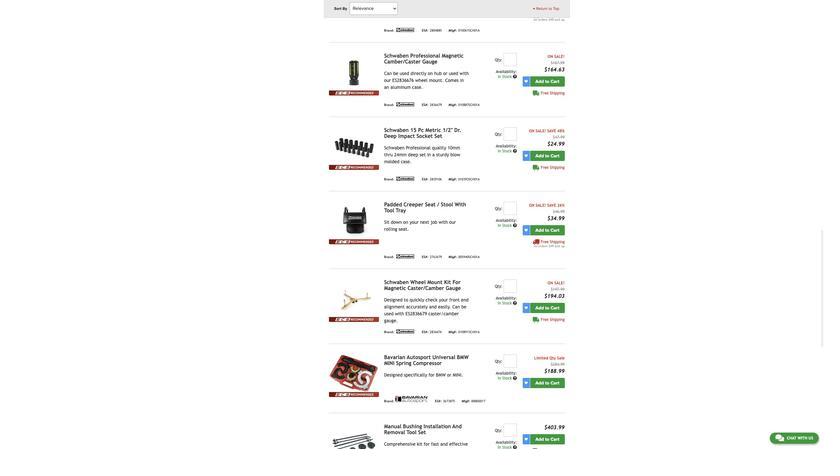 Task type: locate. For each thing, give the bounding box(es) containing it.
2 add to wish list image from the top
[[525, 154, 528, 157]]

free down $164.63
[[541, 91, 549, 95]]

your inside the sit down on your next job with our rolling seat.
[[410, 220, 419, 225]]

cart right return
[[551, 1, 560, 6]]

4 stock from the top
[[503, 301, 512, 306]]

set left the 1/2"
[[435, 133, 443, 139]]

0 vertical spatial set
[[435, 133, 443, 139]]

comments image
[[776, 434, 785, 442]]

tool inside padded creeper seat / stool with tool tray
[[385, 207, 395, 214]]

2 add to wish list image from the top
[[525, 306, 528, 310]]

in for padded creeper seat / stool with tool tray
[[498, 223, 502, 228]]

6 add from the top
[[536, 380, 545, 386]]

3 add to cart from the top
[[536, 153, 560, 159]]

1 horizontal spatial your
[[439, 297, 448, 303]]

with
[[455, 201, 467, 208]]

save
[[548, 129, 557, 133], [548, 203, 557, 208]]

case. inside can be used directly on hub or used with our es2836676 wheel mount. comes in an aluminum case.
[[413, 85, 423, 90]]

2 availability: from the top
[[496, 144, 517, 148]]

0 horizontal spatial your
[[410, 220, 419, 225]]

schwaben - corporate logo image down the molded
[[396, 177, 416, 181]]

professional up directly
[[411, 53, 441, 59]]

2 qty: from the top
[[495, 132, 503, 137]]

stock for $34.99
[[503, 223, 512, 228]]

7 cart from the top
[[551, 437, 560, 442]]

1 horizontal spatial used
[[400, 71, 410, 76]]

1 in stock from the top
[[498, 74, 514, 79]]

on for $194.03
[[548, 281, 554, 285]]

free down $194.03 at right
[[541, 317, 549, 322]]

1 free shipping on orders $49 and up from the top
[[534, 13, 565, 21]]

5 free from the top
[[541, 317, 549, 322]]

sale! inside the on sale! $197.99 $194.03
[[555, 281, 565, 285]]

add to cart button for $188.99
[[531, 378, 565, 388]]

can inside designed to quickly check your front end alignment accurately and easily. can be used with es2836679 caster/camber gauge.
[[453, 304, 461, 309]]

4 in from the top
[[498, 301, 502, 306]]

brand: for schwaben 15 pc metric 1/2" dr. deep impact socket set
[[385, 178, 395, 181]]

3 free from the top
[[541, 165, 549, 170]]

5 add to cart from the top
[[536, 305, 560, 311]]

5 in from the top
[[498, 376, 502, 381]]

schwaben for schwaben 15 pc metric 1/2" dr. deep impact socket set
[[385, 127, 409, 133]]

and down check on the right
[[430, 304, 437, 309]]

designed down the mini
[[385, 372, 403, 378]]

free shipping down $24.99
[[541, 165, 565, 170]]

1 designed from the top
[[385, 297, 403, 303]]

kit
[[417, 442, 423, 447]]

$24.99
[[548, 141, 565, 147]]

sale! for $24.99
[[536, 129, 547, 133]]

question circle image
[[514, 149, 517, 153], [514, 376, 517, 380]]

es2836679
[[406, 311, 428, 316]]

3 cart from the top
[[551, 153, 560, 159]]

add for $164.63
[[536, 79, 545, 84]]

1 add from the top
[[536, 1, 545, 6]]

sale! inside on sale!                         save 48% $47.99 $24.99
[[536, 129, 547, 133]]

schwaben up thru
[[385, 145, 405, 150]]

schwaben - corporate logo image
[[396, 28, 416, 32], [396, 102, 416, 106], [396, 177, 416, 181], [396, 254, 416, 258], [396, 330, 416, 334]]

1 horizontal spatial magnetic
[[442, 53, 464, 59]]

schwaben professional magnetic camber/caster gauge
[[385, 53, 464, 65]]

4 add to cart from the top
[[536, 227, 560, 233]]

1 vertical spatial tool
[[407, 429, 417, 436]]

0 horizontal spatial gauge
[[423, 59, 438, 65]]

2 cart from the top
[[551, 79, 560, 84]]

0 horizontal spatial tool
[[385, 207, 395, 214]]

our
[[385, 78, 391, 83], [450, 220, 456, 225]]

with inside the sit down on your next job with our rolling seat.
[[439, 220, 448, 225]]

add to wish list image for $188.99
[[525, 381, 528, 385]]

0 vertical spatial free shipping
[[541, 91, 565, 95]]

3 question circle image from the top
[[514, 301, 517, 305]]

professional for magnetic
[[411, 53, 441, 59]]

es#: left 2836676
[[422, 330, 429, 334]]

2 free shipping on orders $49 and up from the top
[[534, 240, 565, 248]]

1 vertical spatial $49
[[549, 244, 554, 248]]

on inside on sale!                         save 26% $46.99 $34.99
[[530, 203, 535, 208]]

2 free shipping from the top
[[541, 165, 565, 170]]

2 schwaben from the top
[[385, 127, 409, 133]]

None number field
[[504, 53, 517, 66], [504, 127, 517, 141], [504, 202, 517, 215], [504, 280, 517, 293], [504, 355, 517, 368], [504, 424, 517, 437], [504, 53, 517, 66], [504, 127, 517, 141], [504, 202, 517, 215], [504, 280, 517, 293], [504, 355, 517, 368], [504, 424, 517, 437]]

1 horizontal spatial be
[[462, 304, 467, 309]]

compressor
[[413, 360, 442, 366]]

on up $167.99
[[548, 54, 554, 59]]

schwaben up es2836676
[[385, 53, 409, 59]]

0 vertical spatial $49
[[549, 18, 554, 21]]

used
[[400, 71, 410, 76], [449, 71, 459, 76], [385, 311, 394, 316]]

add to cart button for $24.99
[[531, 151, 565, 161]]

es#2836676 - 010891sch01a - schwaben wheel mount kit for magnetic caster/camber gauge - designed to quickly check your front end alignment accurately and easily. can be used with es2836679 caster/camber gauge. - schwaben - audi bmw volkswagen mercedes benz mini porsche image
[[329, 280, 379, 317]]

us
[[809, 436, 814, 441]]

hub
[[435, 71, 442, 76]]

es#: 2836679
[[422, 103, 442, 107]]

sale! left "48%"
[[536, 129, 547, 133]]

4 shipping from the top
[[550, 240, 565, 244]]

add for $24.99
[[536, 153, 545, 159]]

caret up image
[[533, 7, 536, 11]]

schwaben - corporate logo image for wheel
[[396, 330, 416, 334]]

5 cart from the top
[[551, 305, 560, 311]]

schwaben professional magnetic camber/caster gauge link
[[385, 53, 464, 65]]

qty
[[550, 356, 557, 361]]

0 vertical spatial tool
[[385, 207, 395, 214]]

availability: for $24.99
[[496, 144, 517, 148]]

1 vertical spatial be
[[462, 304, 467, 309]]

1 horizontal spatial case.
[[413, 85, 423, 90]]

padded
[[385, 201, 402, 208]]

es#: 3673875
[[435, 400, 456, 403]]

used up es2836676
[[400, 71, 410, 76]]

es#3673875 - b8800017 - bavarian autosport universal bmw mini spring compressor  - designed specifically for bmw or mini. - bav auto tools - audi bmw volkswagen mercedes benz mini porsche image
[[329, 355, 379, 392]]

2 question circle image from the top
[[514, 224, 517, 227]]

bavarian autosport universal bmw mini spring compressor link
[[385, 354, 469, 366]]

0 horizontal spatial used
[[385, 311, 394, 316]]

with
[[460, 71, 469, 76], [439, 220, 448, 225], [395, 311, 405, 316], [799, 436, 808, 441]]

be up es2836676
[[394, 71, 399, 76]]

to for $194.03's add to cart button
[[546, 305, 550, 311]]

chat with us link
[[771, 433, 820, 444]]

availability: for $34.99
[[496, 218, 517, 223]]

sale! inside on sale!                         save 26% $46.99 $34.99
[[536, 203, 547, 208]]

1 vertical spatial magnetic
[[385, 285, 406, 291]]

5 in stock from the top
[[498, 376, 514, 381]]

0 horizontal spatial be
[[394, 71, 399, 76]]

2 add to cart button from the top
[[531, 76, 565, 87]]

mfg#: left 010887sch01a
[[449, 103, 457, 107]]

1 horizontal spatial can
[[453, 304, 461, 309]]

free shipping down $164.63
[[541, 91, 565, 95]]

1 brand: from the top
[[385, 29, 395, 32]]

2 free from the top
[[541, 91, 549, 95]]

save left 26%
[[548, 203, 557, 208]]

4 schwaben - corporate logo image from the top
[[396, 254, 416, 258]]

4 ecs tuning recommends this product. image from the top
[[329, 239, 379, 244]]

1 vertical spatial for
[[424, 442, 430, 447]]

free for $194.03
[[541, 317, 549, 322]]

bmw
[[457, 354, 469, 361], [436, 372, 446, 378]]

0 vertical spatial save
[[548, 129, 557, 133]]

0 horizontal spatial magnetic
[[385, 285, 406, 291]]

designed for magnetic
[[385, 297, 403, 303]]

ecs tuning recommends this product. image for bavarian autosport universal bmw mini spring compressor
[[329, 392, 379, 397]]

add to cart for $34.99
[[536, 227, 560, 233]]

0 vertical spatial add to wish list image
[[525, 80, 528, 83]]

availability:
[[496, 69, 517, 74], [496, 144, 517, 148], [496, 218, 517, 223], [496, 296, 517, 301], [496, 371, 517, 376], [496, 440, 517, 445]]

gauge
[[423, 59, 438, 65], [446, 285, 461, 291]]

1 horizontal spatial set
[[435, 133, 443, 139]]

1 vertical spatial designed
[[385, 372, 403, 378]]

2 $49 from the top
[[549, 244, 554, 248]]

schwaben - corporate logo image for 15
[[396, 177, 416, 181]]

schwaben - corporate logo image for professional
[[396, 102, 416, 106]]

1 vertical spatial save
[[548, 203, 557, 208]]

our inside can be used directly on hub or used with our es2836676 wheel mount. comes in an aluminum case.
[[385, 78, 391, 83]]

0 vertical spatial orders
[[539, 18, 548, 21]]

6 brand: from the top
[[385, 400, 395, 403]]

4 add to wish list image from the top
[[525, 438, 528, 441]]

orders down $34.99
[[539, 244, 548, 248]]

on for $24.99
[[530, 129, 535, 133]]

1 vertical spatial set
[[419, 429, 426, 436]]

4 add to cart button from the top
[[531, 225, 565, 235]]

shipping down top
[[550, 13, 565, 18]]

5 schwaben - corporate logo image from the top
[[396, 330, 416, 334]]

brand: for padded creeper seat / stool with tool tray
[[385, 255, 395, 259]]

add to wish list image for $164.63
[[525, 80, 528, 83]]

5 shipping from the top
[[550, 317, 565, 322]]

in stock for $194.03
[[498, 301, 514, 306]]

in left a
[[428, 152, 431, 157]]

in for bavarian autosport universal bmw mini spring compressor
[[498, 376, 502, 381]]

es#: left "2763679"
[[422, 255, 429, 259]]

shipping down $34.99
[[550, 240, 565, 244]]

mfg#: left 010061sch01a
[[449, 29, 457, 32]]

6 qty: from the top
[[495, 428, 503, 433]]

shipping for 48%
[[550, 165, 565, 170]]

used up comes
[[449, 71, 459, 76]]

our inside the sit down on your next job with our rolling seat.
[[450, 220, 456, 225]]

schwaben - corporate logo image left es#: 2763679
[[396, 254, 416, 258]]

qty: for bavarian autosport universal bmw mini spring compressor
[[495, 359, 503, 364]]

3 schwaben from the top
[[385, 145, 405, 150]]

professional for quality
[[406, 145, 431, 150]]

question circle image for $34.99
[[514, 224, 517, 227]]

schwaben - corporate logo image left es#: 2804885
[[396, 28, 416, 32]]

5 ecs tuning recommends this product. image from the top
[[329, 317, 379, 322]]

26%
[[558, 203, 565, 208]]

es#: 2836676
[[422, 330, 442, 334]]

free shipping for $194.03
[[541, 317, 565, 322]]

2 save from the top
[[548, 203, 557, 208]]

1 up from the top
[[562, 18, 565, 21]]

used up gauge.
[[385, 311, 394, 316]]

down
[[391, 220, 402, 225]]

schwaben - corporate logo image down gauge.
[[396, 330, 416, 334]]

1 horizontal spatial gauge
[[446, 285, 461, 291]]

48%
[[558, 129, 565, 133]]

sale! inside 'on sale! $167.99 $164.63'
[[555, 54, 565, 59]]

1 availability: from the top
[[496, 69, 517, 74]]

seat.
[[399, 226, 409, 232]]

on inside on sale!                         save 48% $47.99 $24.99
[[530, 129, 535, 133]]

0 vertical spatial free shipping on orders $49 and up
[[534, 13, 565, 21]]

mfg#: left 005940sch01a on the bottom right of page
[[449, 255, 457, 259]]

gauge up hub on the top
[[423, 59, 438, 65]]

cart
[[551, 1, 560, 6], [551, 79, 560, 84], [551, 153, 560, 159], [551, 227, 560, 233], [551, 305, 560, 311], [551, 380, 560, 386], [551, 437, 560, 442]]

schwaben - corporate logo image down aluminum
[[396, 102, 416, 106]]

0 vertical spatial or
[[444, 71, 448, 76]]

2 question circle image from the top
[[514, 376, 517, 380]]

save inside on sale!                         save 48% $47.99 $24.99
[[548, 129, 557, 133]]

professional inside schwaben professional magnetic camber/caster gauge
[[411, 53, 441, 59]]

magnetic
[[442, 53, 464, 59], [385, 285, 406, 291]]

cart down $24.99
[[551, 153, 560, 159]]

qty: for schwaben wheel mount kit for magnetic caster/camber gauge
[[495, 284, 503, 289]]

1 schwaben from the top
[[385, 53, 409, 59]]

2 in from the top
[[498, 149, 502, 153]]

for up "of"
[[424, 442, 430, 447]]

0 vertical spatial our
[[385, 78, 391, 83]]

tool up comprehensive at the bottom
[[407, 429, 417, 436]]

0 horizontal spatial can
[[385, 71, 392, 76]]

save inside on sale!                         save 26% $46.99 $34.99
[[548, 203, 557, 208]]

cart down $164.63
[[551, 79, 560, 84]]

5 availability: from the top
[[496, 371, 517, 376]]

professional up set
[[406, 145, 431, 150]]

5 add from the top
[[536, 305, 545, 311]]

our down stool
[[450, 220, 456, 225]]

removal
[[385, 429, 405, 436]]

be
[[394, 71, 399, 76], [462, 304, 467, 309]]

cart down $194.03 at right
[[551, 305, 560, 311]]

3 stock from the top
[[503, 223, 512, 228]]

on left "48%"
[[530, 129, 535, 133]]

1 vertical spatial professional
[[406, 145, 431, 150]]

es#: left 3673875 on the bottom right of page
[[435, 400, 442, 403]]

cart for $188.99
[[551, 380, 560, 386]]

in for schwaben wheel mount kit for magnetic caster/camber gauge
[[498, 301, 502, 306]]

autosport
[[407, 354, 431, 361]]

free shipping on orders $49 and up down $34.99
[[534, 240, 565, 248]]

0 vertical spatial in
[[461, 78, 464, 83]]

or left mini.
[[448, 372, 452, 378]]

designed inside designed to quickly check your front end alignment accurately and easily. can be used with es2836679 caster/camber gauge.
[[385, 297, 403, 303]]

by
[[343, 6, 348, 11]]

schwaben left 15
[[385, 127, 409, 133]]

gauge inside schwaben wheel mount kit for magnetic caster/camber gauge
[[446, 285, 461, 291]]

free shipping
[[541, 91, 565, 95], [541, 165, 565, 170], [541, 317, 565, 322]]

deep
[[408, 152, 419, 157]]

tool left tray
[[385, 207, 395, 214]]

mfg#: b8800017
[[462, 400, 486, 403]]

on
[[548, 54, 554, 59], [530, 129, 535, 133], [530, 203, 535, 208], [548, 281, 554, 285]]

sale! up the $197.99
[[555, 281, 565, 285]]

1 vertical spatial free shipping on orders $49 and up
[[534, 240, 565, 248]]

and right fast
[[441, 442, 448, 447]]

with right hub on the top
[[460, 71, 469, 76]]

caster/camber
[[429, 311, 459, 316]]

designed up alignment
[[385, 297, 403, 303]]

3 add from the top
[[536, 153, 545, 159]]

ecs tuning recommends this product. image for schwaben wheel mount kit for magnetic caster/camber gauge
[[329, 317, 379, 322]]

add to wish list image
[[525, 80, 528, 83], [525, 154, 528, 157]]

5 qty: from the top
[[495, 359, 503, 364]]

cart for $164.63
[[551, 79, 560, 84]]

$34.99
[[548, 215, 565, 222]]

2 vertical spatial free shipping
[[541, 317, 565, 322]]

to for add to cart button corresponding to $34.99
[[546, 227, 550, 233]]

shipping for $194.03
[[550, 317, 565, 322]]

ecs tuning recommends this product. image
[[329, 13, 379, 18], [329, 90, 379, 95], [329, 165, 379, 170], [329, 239, 379, 244], [329, 317, 379, 322], [329, 392, 379, 397]]

end
[[462, 297, 469, 303]]

3 in from the top
[[498, 223, 502, 228]]

return to top
[[536, 6, 560, 11]]

es#: 2763679
[[422, 255, 442, 259]]

1 vertical spatial your
[[439, 297, 448, 303]]

with inside can be used directly on hub or used with our es2836676 wheel mount. comes in an aluminum case.
[[460, 71, 469, 76]]

bmw inside bavarian autosport universal bmw mini spring compressor
[[457, 354, 469, 361]]

2 schwaben - corporate logo image from the top
[[396, 102, 416, 106]]

add to cart button
[[531, 0, 565, 9], [531, 76, 565, 87], [531, 151, 565, 161], [531, 225, 565, 235], [531, 303, 565, 313], [531, 378, 565, 388], [531, 434, 565, 445]]

add to cart for $194.03
[[536, 305, 560, 311]]

qty:
[[495, 58, 503, 62], [495, 132, 503, 137], [495, 206, 503, 211], [495, 284, 503, 289], [495, 359, 503, 364], [495, 428, 503, 433]]

quickly
[[410, 297, 425, 303]]

on inside the on sale! $197.99 $194.03
[[548, 281, 554, 285]]

cart down $403.99
[[551, 437, 560, 442]]

4 availability: from the top
[[496, 296, 517, 301]]

1 vertical spatial question circle image
[[514, 376, 517, 380]]

3 shipping from the top
[[550, 165, 565, 170]]

1 shipping from the top
[[550, 13, 565, 18]]

4 brand: from the top
[[385, 255, 395, 259]]

0 horizontal spatial our
[[385, 78, 391, 83]]

magnetic inside schwaben wheel mount kit for magnetic caster/camber gauge
[[385, 285, 406, 291]]

in stock for $164.63
[[498, 74, 514, 79]]

1 horizontal spatial our
[[450, 220, 456, 225]]

seat
[[425, 201, 436, 208]]

0 vertical spatial question circle image
[[514, 149, 517, 153]]

$49 down $34.99
[[549, 244, 554, 248]]

in stock for $24.99
[[498, 149, 514, 153]]

0 horizontal spatial case.
[[401, 159, 412, 164]]

1 vertical spatial orders
[[539, 244, 548, 248]]

es#:
[[422, 29, 429, 32], [422, 103, 429, 107], [422, 178, 429, 181], [422, 255, 429, 259], [422, 330, 429, 334], [435, 400, 442, 403]]

front
[[450, 297, 460, 303]]

0 vertical spatial designed
[[385, 297, 403, 303]]

5 stock from the top
[[503, 376, 512, 381]]

cart down $34.99
[[551, 227, 560, 233]]

0 vertical spatial can
[[385, 71, 392, 76]]

gauge up front
[[446, 285, 461, 291]]

designed
[[385, 297, 403, 303], [385, 372, 403, 378]]

magnetic up alignment
[[385, 285, 406, 291]]

question circle image
[[514, 75, 517, 79], [514, 224, 517, 227], [514, 301, 517, 305], [514, 445, 517, 449]]

with right job
[[439, 220, 448, 225]]

job
[[431, 220, 438, 225]]

return
[[537, 6, 548, 11]]

4 cart from the top
[[551, 227, 560, 233]]

1 vertical spatial up
[[562, 244, 565, 248]]

schwaben left wheel
[[385, 279, 409, 285]]

professional inside schwaben professional quality 10mm thru 24mm deep set in a sturdy blow molded case.
[[406, 145, 431, 150]]

0 vertical spatial for
[[429, 372, 435, 378]]

010393sch01a
[[459, 178, 480, 181]]

can up an
[[385, 71, 392, 76]]

or right hub on the top
[[444, 71, 448, 76]]

1 stock from the top
[[503, 74, 512, 79]]

can down front
[[453, 304, 461, 309]]

question circle image for $24.99
[[514, 149, 517, 153]]

check
[[426, 297, 438, 303]]

0 vertical spatial magnetic
[[442, 53, 464, 59]]

schwaben inside schwaben 15 pc metric 1/2" dr. deep impact socket set
[[385, 127, 409, 133]]

case. inside schwaben professional quality 10mm thru 24mm deep set in a sturdy blow molded case.
[[401, 159, 412, 164]]

free shipping on orders $49 and up
[[534, 13, 565, 21], [534, 240, 565, 248]]

0 horizontal spatial set
[[419, 429, 426, 436]]

camber/caster
[[385, 59, 421, 65]]

$284.99
[[551, 362, 565, 367]]

mfg#: left "b8800017" at bottom right
[[462, 400, 471, 403]]

2 brand: from the top
[[385, 103, 395, 107]]

qty: for schwaben 15 pc metric 1/2" dr. deep impact socket set
[[495, 132, 503, 137]]

be inside designed to quickly check your front end alignment accurately and easily. can be used with es2836679 caster/camber gauge.
[[462, 304, 467, 309]]

es#: left "2836679"
[[422, 103, 429, 107]]

add to wish list image
[[525, 229, 528, 232], [525, 306, 528, 310], [525, 381, 528, 385], [525, 438, 528, 441]]

your left next at right
[[410, 220, 419, 225]]

case. down wheel
[[413, 85, 423, 90]]

to inside designed to quickly check your front end alignment accurately and easily. can be used with es2836679 caster/camber gauge.
[[404, 297, 409, 303]]

stock for $24.99
[[503, 149, 512, 153]]

3 schwaben - corporate logo image from the top
[[396, 177, 416, 181]]

1 free from the top
[[541, 13, 549, 18]]

1 vertical spatial gauge
[[446, 285, 461, 291]]

magnetic up hub on the top
[[442, 53, 464, 59]]

cart down $188.99
[[551, 380, 560, 386]]

up
[[562, 18, 565, 21], [562, 244, 565, 248]]

brand: for schwaben professional magnetic camber/caster gauge
[[385, 103, 395, 107]]

10mm
[[448, 145, 461, 150]]

1 vertical spatial can
[[453, 304, 461, 309]]

manual
[[385, 423, 402, 430]]

es#: left 2839106
[[422, 178, 429, 181]]

3 free shipping from the top
[[541, 317, 565, 322]]

free down return to top link
[[541, 13, 549, 18]]

with inside designed to quickly check your front end alignment accurately and easily. can be used with es2836679 caster/camber gauge.
[[395, 311, 405, 316]]

question circle image for $188.99
[[514, 376, 517, 380]]

return to top link
[[533, 6, 560, 12]]

0 horizontal spatial in
[[428, 152, 431, 157]]

4 schwaben from the top
[[385, 279, 409, 285]]

shipping
[[550, 13, 565, 18], [550, 91, 565, 95], [550, 165, 565, 170], [550, 240, 565, 244], [550, 317, 565, 322]]

$197.99
[[551, 287, 565, 292]]

es2836676
[[393, 78, 414, 83]]

schwaben
[[385, 53, 409, 59], [385, 127, 409, 133], [385, 145, 405, 150], [385, 279, 409, 285]]

sale! left 26%
[[536, 203, 547, 208]]

1 vertical spatial free shipping
[[541, 165, 565, 170]]

0 vertical spatial gauge
[[423, 59, 438, 65]]

2 in stock from the top
[[498, 149, 514, 153]]

your up easily.
[[439, 297, 448, 303]]

6 add to cart from the top
[[536, 380, 560, 386]]

0 vertical spatial your
[[410, 220, 419, 225]]

to
[[546, 1, 550, 6], [549, 6, 553, 11], [546, 79, 550, 84], [546, 153, 550, 159], [546, 227, 550, 233], [404, 297, 409, 303], [546, 305, 550, 311], [546, 380, 550, 386], [546, 437, 550, 442]]

add for $194.03
[[536, 305, 545, 311]]

2 add to cart from the top
[[536, 79, 560, 84]]

blow
[[451, 152, 461, 157]]

0 vertical spatial bmw
[[457, 354, 469, 361]]

0 vertical spatial professional
[[411, 53, 441, 59]]

mount.
[[429, 78, 444, 83]]

for inside comprehensive kit for fast and effective removal/installation of whee
[[424, 442, 430, 447]]

4 in stock from the top
[[498, 301, 514, 306]]

1 horizontal spatial bmw
[[457, 354, 469, 361]]

caster/camber
[[408, 285, 445, 291]]

can inside can be used directly on hub or used with our es2836676 wheel mount. comes in an aluminum case.
[[385, 71, 392, 76]]

1 question circle image from the top
[[514, 75, 517, 79]]

our up an
[[385, 78, 391, 83]]

1 add to wish list image from the top
[[525, 80, 528, 83]]

shipping down $24.99
[[550, 165, 565, 170]]

1 add to wish list image from the top
[[525, 229, 528, 232]]

1 in from the top
[[498, 74, 502, 79]]

in stock
[[498, 74, 514, 79], [498, 149, 514, 153], [498, 223, 514, 228], [498, 301, 514, 306], [498, 376, 514, 381]]

2836679
[[430, 103, 442, 107]]

sale! for $164.63
[[555, 54, 565, 59]]

0 vertical spatial case.
[[413, 85, 423, 90]]

shipping down $194.03 at right
[[550, 317, 565, 322]]

1 vertical spatial in
[[428, 152, 431, 157]]

2 designed from the top
[[385, 372, 403, 378]]

free shipping down $194.03 at right
[[541, 317, 565, 322]]

5 brand: from the top
[[385, 330, 395, 334]]

add to cart button for $164.63
[[531, 76, 565, 87]]

add to cart for $24.99
[[536, 153, 560, 159]]

1 vertical spatial case.
[[401, 159, 412, 164]]

brand:
[[385, 29, 395, 32], [385, 103, 395, 107], [385, 178, 395, 181], [385, 255, 395, 259], [385, 330, 395, 334], [385, 400, 395, 403]]

free shipping on orders $49 and up down return to top
[[534, 13, 565, 21]]

add to wish list image for $194.03
[[525, 306, 528, 310]]

in for schwaben 15 pc metric 1/2" dr. deep impact socket set
[[498, 149, 502, 153]]

on inside 'on sale! $167.99 $164.63'
[[548, 54, 554, 59]]

bmw for universal
[[457, 354, 469, 361]]

2 stock from the top
[[503, 149, 512, 153]]

mfg#: left 010393sch01a
[[449, 178, 457, 181]]

orders down return
[[539, 18, 548, 21]]

3 in stock from the top
[[498, 223, 514, 228]]

on up the $197.99
[[548, 281, 554, 285]]

set up kit
[[419, 429, 426, 436]]

1 horizontal spatial in
[[461, 78, 464, 83]]

availability: for $164.63
[[496, 69, 517, 74]]

be down end
[[462, 304, 467, 309]]

6 cart from the top
[[551, 380, 560, 386]]

for down compressor
[[429, 372, 435, 378]]

0 vertical spatial up
[[562, 18, 565, 21]]

availability: for $194.03
[[496, 296, 517, 301]]

4 add from the top
[[536, 227, 545, 233]]

1 vertical spatial add to wish list image
[[525, 154, 528, 157]]

or inside can be used directly on hub or used with our es2836676 wheel mount. comes in an aluminum case.
[[444, 71, 448, 76]]

$49 down return to top
[[549, 18, 554, 21]]

on sale! $167.99 $164.63
[[545, 54, 565, 73]]

1 save from the top
[[548, 129, 557, 133]]

1 horizontal spatial tool
[[407, 429, 417, 436]]

1 free shipping from the top
[[541, 91, 565, 95]]

add to wish list image for $24.99
[[525, 154, 528, 157]]

on left 26%
[[530, 203, 535, 208]]

2 ecs tuning recommends this product. image from the top
[[329, 90, 379, 95]]

free down $34.99
[[541, 240, 549, 244]]

shipping down $164.63
[[550, 91, 565, 95]]

free down $24.99
[[541, 165, 549, 170]]

bmw up mini.
[[457, 354, 469, 361]]

schwaben inside schwaben professional quality 10mm thru 24mm deep set in a sturdy blow molded case.
[[385, 145, 405, 150]]

with down alignment
[[395, 311, 405, 316]]

designed to quickly check your front end alignment accurately and easily. can be used with es2836679 caster/camber gauge.
[[385, 297, 469, 323]]

and
[[555, 18, 561, 21], [555, 244, 561, 248], [430, 304, 437, 309], [441, 442, 448, 447]]

to for add to cart button for $188.99
[[546, 380, 550, 386]]

schwaben inside schwaben professional magnetic camber/caster gauge
[[385, 53, 409, 59]]

sale! up $167.99
[[555, 54, 565, 59]]

7 add from the top
[[536, 437, 545, 442]]

1 orders from the top
[[539, 18, 548, 21]]

and down top
[[555, 18, 561, 21]]

0 vertical spatial be
[[394, 71, 399, 76]]

save left "48%"
[[548, 129, 557, 133]]

es#: for professional
[[422, 103, 429, 107]]

mfg#: for schwaben professional magnetic camber/caster gauge
[[449, 103, 457, 107]]

padded creeper seat / stool with tool tray link
[[385, 201, 467, 214]]

1 ecs tuning recommends this product. image from the top
[[329, 13, 379, 18]]

0 horizontal spatial bmw
[[436, 372, 446, 378]]

schwaben inside schwaben wheel mount kit for magnetic caster/camber gauge
[[385, 279, 409, 285]]

1 cart from the top
[[551, 1, 560, 6]]

6 availability: from the top
[[496, 440, 517, 445]]

be inside can be used directly on hub or used with our es2836676 wheel mount. comes in an aluminum case.
[[394, 71, 399, 76]]

1 question circle image from the top
[[514, 149, 517, 153]]

3 add to wish list image from the top
[[525, 381, 528, 385]]

2 shipping from the top
[[550, 91, 565, 95]]

in right comes
[[461, 78, 464, 83]]

1 vertical spatial our
[[450, 220, 456, 225]]

bmw left mini.
[[436, 372, 446, 378]]

3 availability: from the top
[[496, 218, 517, 223]]

mfg#: left 010891sch01a
[[449, 330, 457, 334]]

1 vertical spatial bmw
[[436, 372, 446, 378]]

case. down '24mm'
[[401, 159, 412, 164]]



Task type: describe. For each thing, give the bounding box(es) containing it.
sale
[[558, 356, 565, 361]]

$403.99
[[545, 424, 565, 431]]

gauge.
[[385, 318, 398, 323]]

accurately
[[407, 304, 428, 309]]

mfg#: for schwaben wheel mount kit for magnetic caster/camber gauge
[[449, 330, 457, 334]]

effective
[[450, 442, 468, 447]]

7 add to cart button from the top
[[531, 434, 565, 445]]

free for $164.63
[[541, 91, 549, 95]]

add to wish list image for $34.99
[[525, 229, 528, 232]]

add for $188.99
[[536, 380, 545, 386]]

a
[[433, 152, 435, 157]]

can be used directly on hub or used with our es2836676 wheel mount. comes in an aluminum case.
[[385, 71, 469, 90]]

$188.99
[[545, 368, 565, 374]]

schwaben professional quality 10mm thru 24mm deep set in a sturdy blow molded case.
[[385, 145, 461, 164]]

easily.
[[439, 304, 451, 309]]

tool inside manual bushing installation and removal tool set
[[407, 429, 417, 436]]

for for set
[[424, 442, 430, 447]]

es#2839106 - 010393sch01a - schwaben 15 pc metric 1/2" dr. deep impact socket set - schwaben professional quality 10mm thru 24mm deep set in a sturdy blow molded case. - schwaben - audi bmw volkswagen mercedes benz mini porsche image
[[329, 127, 379, 165]]

005940sch01a
[[459, 255, 480, 259]]

sale! for $194.03
[[555, 281, 565, 285]]

es#2804885 - 010061sch01a - magnetic camber gauge - measure your camber quickly and accurately - schwaben - audi bmw volkswagen mercedes benz mini porsche image
[[329, 0, 379, 13]]

stock for $164.63
[[503, 74, 512, 79]]

on for $164.63
[[548, 54, 554, 59]]

4 question circle image from the top
[[514, 445, 517, 449]]

limited qty sale $284.99 $188.99
[[535, 356, 565, 374]]

molded
[[385, 159, 400, 164]]

1/2"
[[443, 127, 453, 133]]

bav auto tools - corporate logo image
[[396, 396, 429, 403]]

in for schwaben professional magnetic camber/caster gauge
[[498, 74, 502, 79]]

qty: for padded creeper seat / stool with tool tray
[[495, 206, 503, 211]]

mfg#: 010887sch01a
[[449, 103, 480, 107]]

es#: for creeper
[[422, 255, 429, 259]]

15
[[411, 127, 417, 133]]

chat
[[788, 436, 797, 441]]

save for $24.99
[[548, 129, 557, 133]]

free shipping for $164.63
[[541, 91, 565, 95]]

es#: for autosport
[[435, 400, 442, 403]]

stock for $188.99
[[503, 376, 512, 381]]

24mm
[[395, 152, 407, 157]]

and inside comprehensive kit for fast and effective removal/installation of whee
[[441, 442, 448, 447]]

mfg#: 005940sch01a
[[449, 255, 480, 259]]

bavarian autosport universal bmw mini spring compressor
[[385, 354, 469, 366]]

bushing
[[403, 423, 422, 430]]

es#: for wheel
[[422, 330, 429, 334]]

removal/installation
[[385, 448, 427, 449]]

to for add to cart button corresponding to $164.63
[[546, 79, 550, 84]]

es#: left '2804885'
[[422, 29, 429, 32]]

sort
[[335, 6, 342, 11]]

es#2836679 - 010887sch01a - schwaben professional magnetic camber/caster gauge - can be used directly on hub or used with our es2836676 wheel mount. comes in an aluminum case. - schwaben - audi bmw volkswagen mercedes benz mini porsche image
[[329, 53, 379, 90]]

cart for $34.99
[[551, 227, 560, 233]]

/
[[438, 201, 440, 208]]

schwaben wheel mount kit for magnetic caster/camber gauge
[[385, 279, 461, 291]]

cart for $194.03
[[551, 305, 560, 311]]

top
[[554, 6, 560, 11]]

an
[[385, 85, 390, 90]]

$164.63
[[545, 66, 565, 73]]

kit
[[445, 279, 452, 285]]

socket
[[417, 133, 433, 139]]

mini.
[[453, 372, 464, 378]]

add to cart button for $194.03
[[531, 303, 565, 313]]

1 add to cart button from the top
[[531, 0, 565, 9]]

your inside designed to quickly check your front end alignment accurately and easily. can be used with es2836679 caster/camber gauge.
[[439, 297, 448, 303]]

schwaben for schwaben professional magnetic camber/caster gauge
[[385, 53, 409, 59]]

free shipping for $24.99
[[541, 165, 565, 170]]

brand: for bavarian autosport universal bmw mini spring compressor
[[385, 400, 395, 403]]

to for seventh add to cart button
[[546, 437, 550, 442]]

availability: for $188.99
[[496, 371, 517, 376]]

comprehensive kit for fast and effective removal/installation of whee
[[385, 442, 468, 449]]

creeper
[[404, 201, 424, 208]]

set
[[420, 152, 426, 157]]

es#4352576 - oem27212 - manual bushing installation and removal tool set - comprehensive kit for fast and effective removal/installation of wheel bearings/suspension bushings and seals. - oem tools - audi bmw volkswagen mercedes benz mini porsche image
[[329, 424, 379, 449]]

wheel
[[416, 78, 428, 83]]

and
[[453, 423, 462, 430]]

010061sch01a
[[459, 29, 480, 32]]

$46.99
[[553, 209, 565, 214]]

to for add to cart button related to $24.99
[[546, 153, 550, 159]]

2 orders from the top
[[539, 244, 548, 248]]

ecs tuning recommends this product. image for schwaben professional magnetic camber/caster gauge
[[329, 90, 379, 95]]

schwaben - corporate logo image for creeper
[[396, 254, 416, 258]]

sale! for $34.99
[[536, 203, 547, 208]]

2836676
[[430, 330, 442, 334]]

es#2763679 - 005940sch01a - padded creeper seat / stool with tool tray  - sit down on your next job with our rolling seat. - schwaben - audi bmw volkswagen mercedes benz mini porsche image
[[329, 202, 379, 239]]

2 horizontal spatial used
[[449, 71, 459, 76]]

magnetic inside schwaben professional magnetic camber/caster gauge
[[442, 53, 464, 59]]

alignment
[[385, 304, 405, 309]]

tray
[[396, 207, 407, 214]]

schwaben for schwaben wheel mount kit for magnetic caster/camber gauge
[[385, 279, 409, 285]]

mfg#: 010891sch01a
[[449, 330, 480, 334]]

7 add to cart from the top
[[536, 437, 560, 442]]

sit down on your next job with our rolling seat.
[[385, 220, 456, 232]]

010891sch01a
[[459, 330, 480, 334]]

2839106
[[430, 178, 442, 181]]

on inside the sit down on your next job with our rolling seat.
[[404, 220, 409, 225]]

save for $34.99
[[548, 203, 557, 208]]

1 schwaben - corporate logo image from the top
[[396, 28, 416, 32]]

gauge inside schwaben professional magnetic camber/caster gauge
[[423, 59, 438, 65]]

add to cart for $188.99
[[536, 380, 560, 386]]

shipping for $164.63
[[550, 91, 565, 95]]

stool
[[441, 201, 454, 208]]

es#: 2804885
[[422, 29, 442, 32]]

free for 48%
[[541, 165, 549, 170]]

mfg#: for padded creeper seat / stool with tool tray
[[449, 255, 457, 259]]

mini
[[385, 360, 395, 366]]

dr.
[[455, 127, 462, 133]]

cart for $24.99
[[551, 153, 560, 159]]

in stock for $188.99
[[498, 376, 514, 381]]

sturdy
[[437, 152, 450, 157]]

schwaben for schwaben professional quality 10mm thru 24mm deep set in a sturdy blow molded case.
[[385, 145, 405, 150]]

chat with us
[[788, 436, 814, 441]]

designed for spring
[[385, 372, 403, 378]]

used inside designed to quickly check your front end alignment accurately and easily. can be used with es2836679 caster/camber gauge.
[[385, 311, 394, 316]]

1 add to cart from the top
[[536, 1, 560, 6]]

fast
[[432, 442, 439, 447]]

ecs tuning recommends this product. image for padded creeper seat / stool with tool tray
[[329, 239, 379, 244]]

2 up from the top
[[562, 244, 565, 248]]

1 $49 from the top
[[549, 18, 554, 21]]

metric
[[426, 127, 442, 133]]

directly
[[411, 71, 427, 76]]

rolling
[[385, 226, 398, 232]]

b8800017
[[472, 400, 486, 403]]

universal
[[433, 354, 456, 361]]

mfg#: for schwaben 15 pc metric 1/2" dr. deep impact socket set
[[449, 178, 457, 181]]

for for compressor
[[429, 372, 435, 378]]

specifically
[[404, 372, 428, 378]]

question circle image for $194.03
[[514, 301, 517, 305]]

4 free from the top
[[541, 240, 549, 244]]

in inside can be used directly on hub or used with our es2836676 wheel mount. comes in an aluminum case.
[[461, 78, 464, 83]]

add to cart button for $34.99
[[531, 225, 565, 235]]

mfg#: for bavarian autosport universal bmw mini spring compressor
[[462, 400, 471, 403]]

add for $34.99
[[536, 227, 545, 233]]

deep
[[385, 133, 397, 139]]

1 vertical spatial or
[[448, 372, 452, 378]]

next
[[421, 220, 430, 225]]

es#: for 15
[[422, 178, 429, 181]]

manual bushing installation and removal tool set
[[385, 423, 462, 436]]

2804885
[[430, 29, 442, 32]]

brand: for schwaben wheel mount kit for magnetic caster/camber gauge
[[385, 330, 395, 334]]

and down $34.99
[[555, 244, 561, 248]]

set inside schwaben 15 pc metric 1/2" dr. deep impact socket set
[[435, 133, 443, 139]]

and inside designed to quickly check your front end alignment accurately and easily. can be used with es2836679 caster/camber gauge.
[[430, 304, 437, 309]]

with left us
[[799, 436, 808, 441]]

on inside can be used directly on hub or used with our es2836676 wheel mount. comes in an aluminum case.
[[428, 71, 433, 76]]

designed specifically for bmw or mini.
[[385, 372, 464, 378]]

3673875
[[444, 400, 456, 403]]

010887sch01a
[[459, 103, 480, 107]]

on sale!                         save 48% $47.99 $24.99
[[530, 129, 565, 147]]

schwaben wheel mount kit for magnetic caster/camber gauge link
[[385, 279, 461, 291]]

schwaben 15 pc metric 1/2" dr. deep impact socket set link
[[385, 127, 462, 139]]

limited
[[535, 356, 549, 361]]

add to cart for $164.63
[[536, 79, 560, 84]]

ecs tuning recommends this product. image for schwaben 15 pc metric 1/2" dr. deep impact socket set
[[329, 165, 379, 170]]

question circle image for $164.63
[[514, 75, 517, 79]]

bmw for for
[[436, 372, 446, 378]]

of
[[428, 448, 432, 449]]

pc
[[419, 127, 424, 133]]

set inside manual bushing installation and removal tool set
[[419, 429, 426, 436]]

in inside schwaben professional quality 10mm thru 24mm deep set in a sturdy blow molded case.
[[428, 152, 431, 157]]

mount
[[428, 279, 443, 285]]



Task type: vqa. For each thing, say whether or not it's contained in the screenshot.


